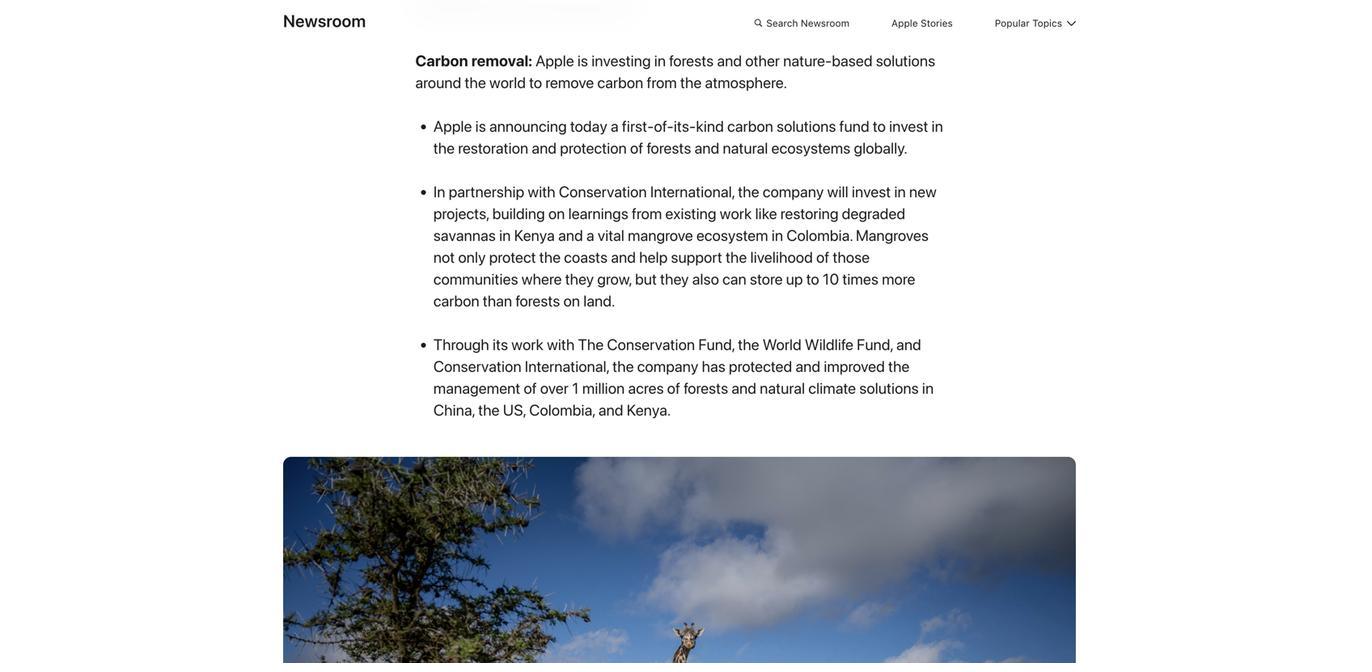 Task type: vqa. For each thing, say whether or not it's contained in the screenshot.
rightmost them
no



Task type: describe. For each thing, give the bounding box(es) containing it.
atmosphere.
[[705, 74, 788, 92]]

forests inside through its work with the conservation fund, the world wildlife fund, and conservation international, the company has protected and improved the management of over 1 million acres of forests and natural climate solutions in china, the us, colombia, and kenya.
[[684, 380, 729, 398]]

only
[[458, 249, 486, 267]]

forests inside the apple is announcing today a first-of-its-kind carbon solutions fund to invest in the restoration and protection of forests and natural ecosystems globally.
[[647, 139, 692, 158]]

international, inside in partnership with conservation international, the company will invest in new projects, building on learnings from existing work like restoring degraded savannas in kenya and a vital mangrove ecosystem in colombia. mangroves not only protect the coasts and help support the livelihood of those communities where they grow, but they also can store up to 10 times more carbon than forests on land.
[[651, 183, 735, 201]]

development
[[514, 0, 575, 1]]

topics
[[1033, 17, 1063, 29]]

million
[[583, 380, 625, 398]]

where
[[522, 270, 562, 289]]

the right improved at right bottom
[[889, 358, 910, 376]]

smelting
[[557, 2, 598, 14]]

management
[[434, 380, 521, 398]]

in inside the apple is announcing today a first-of-its-kind carbon solutions fund to invest in the restoration and protection of forests and natural ecosystems globally.
[[932, 118, 944, 136]]

is for investing
[[578, 52, 588, 70]]

building
[[493, 205, 545, 223]]

in partnership with conservation international, the company will invest in new projects, building on learnings from existing work like restoring degraded savannas in kenya and a vital mangrove ecosystem in colombia. mangroves not only protect the coasts and help support the livelihood of those communities where they grow, but they also can store up to 10 times more carbon than forests on land.
[[434, 183, 937, 311]]

apple is announcing today a first-of-its-kind carbon solutions fund to invest in the restoration and protection of forests and natural ecosystems globally.
[[434, 118, 944, 158]]

that
[[743, 0, 762, 1]]

china,
[[434, 402, 475, 420]]

is for announcing
[[476, 118, 486, 136]]

coasts
[[564, 249, 608, 267]]

through
[[434, 336, 490, 354]]

releases
[[765, 0, 804, 1]]

the inside the apple is announcing today a first-of-its-kind carbon solutions fund to invest in the restoration and protection of forests and natural ecosystems globally.
[[434, 139, 455, 158]]

not
[[434, 249, 455, 267]]

announcing
[[490, 118, 567, 136]]

and down more
[[897, 336, 922, 354]]

and up grow,
[[611, 249, 636, 267]]

us,
[[503, 402, 526, 420]]

colombia.
[[787, 227, 853, 245]]

its
[[493, 336, 508, 354]]

apple for apple stories
[[892, 17, 918, 29]]

the up where
[[540, 249, 561, 267]]

the down management
[[478, 402, 500, 420]]

oxygen,
[[806, 0, 843, 1]]

land.
[[584, 292, 615, 311]]

in inside the apple is investing in forests and other nature-based solutions around the world to remove carbon from the atmosphere.
[[655, 52, 666, 70]]

mangrove
[[628, 227, 693, 245]]

invest inside in partnership with conservation international, the company will invest in new projects, building on learnings from existing work like restoring degraded savannas in kenya and a vital mangrove ecosystem in colombia. mangroves not only protect the coasts and help support the livelihood of those communities where they grow, but they also can store up to 10 times more carbon than forests on land.
[[852, 183, 891, 201]]

supported
[[445, 0, 494, 1]]

other
[[746, 52, 780, 70]]

partnership
[[449, 183, 525, 201]]

solutions inside the apple is investing in forests and other nature-based solutions around the world to remove carbon from the atmosphere.
[[876, 52, 936, 70]]

the up protected
[[738, 336, 760, 354]]

mangroves
[[856, 227, 929, 245]]

forests inside in partnership with conservation international, the company will invest in new projects, building on learnings from existing work like restoring degraded savannas in kenya and a vital mangrove ecosystem in colombia. mangroves not only protect the coasts and help support the livelihood of those communities where they grow, but they also can store up to 10 times more carbon than forests on land.
[[516, 292, 560, 311]]

has
[[702, 358, 726, 376]]

newsroom inside button
[[801, 17, 850, 29]]

solutions inside through its work with the conservation fund, the world wildlife fund, and conservation international, the company has protected and improved the management of over 1 million acres of forests and natural climate solutions in china, the us, colombia, and kenya.
[[860, 380, 919, 398]]

apple stories
[[892, 17, 953, 29]]

protected
[[729, 358, 793, 376]]

world
[[490, 74, 526, 92]]

acres
[[628, 380, 664, 398]]

ecosystems
[[772, 139, 851, 158]]

its-
[[674, 118, 696, 136]]

the down carbon removal:
[[465, 74, 486, 92]]

production
[[651, 0, 702, 1]]

of inside in partnership with conservation international, the company will invest in new projects, building on learnings from existing work like restoring degraded savannas in kenya and a vital mangrove ecosystem in colombia. mangroves not only protect the coasts and help support the livelihood of those communities where they grow, but they also can store up to 10 times more carbon than forests on land.
[[817, 249, 830, 267]]

new
[[910, 183, 937, 201]]

apple for apple is investing in forests and other nature-based solutions around the world to remove carbon from the atmosphere.
[[536, 52, 574, 70]]

the down development
[[539, 2, 555, 14]]

savannas
[[434, 227, 496, 245]]

an
[[589, 0, 601, 1]]

apple stories link
[[892, 15, 953, 32]]

world
[[763, 336, 802, 354]]

work inside in partnership with conservation international, the company will invest in new projects, building on learnings from existing work like restoring degraded savannas in kenya and a vital mangrove ecosystem in colombia. mangroves not only protect the coasts and help support the livelihood of those communities where they grow, but they also can store up to 10 times more carbon than forests on land.
[[720, 205, 752, 223]]

of left over
[[524, 380, 537, 398]]

over
[[541, 380, 569, 398]]

of-
[[654, 118, 674, 136]]

nature-
[[784, 52, 832, 70]]

the up gases,
[[496, 0, 511, 1]]

and up coasts
[[558, 227, 583, 245]]

apple supported the development of an aluminum production method that releases oxygen, rather than greenhouse gases, during the smelting process.
[[416, 0, 898, 14]]

help
[[639, 249, 668, 267]]

carbon inside the apple is investing in forests and other nature-based solutions around the world to remove carbon from the atmosphere.
[[598, 74, 644, 92]]

and down announcing
[[532, 139, 557, 158]]

based
[[832, 52, 873, 70]]

colombia,
[[529, 402, 595, 420]]

kind
[[696, 118, 724, 136]]

protect
[[489, 249, 536, 267]]

apple for apple supported the development of an aluminum production method that releases oxygen, rather than greenhouse gases, during the smelting process.
[[416, 0, 443, 1]]

international, inside through its work with the conservation fund, the world wildlife fund, and conservation international, the company has protected and improved the management of over 1 million acres of forests and natural climate solutions in china, the us, colombia, and kenya.
[[525, 358, 610, 376]]

process.
[[600, 2, 640, 14]]

apple is investing in forests and other nature-based solutions around the world to remove carbon from the atmosphere.
[[416, 52, 936, 92]]

will
[[828, 183, 849, 201]]

fund
[[840, 118, 870, 136]]

vital
[[598, 227, 625, 245]]

in inside through its work with the conservation fund, the world wildlife fund, and conservation international, the company has protected and improved the management of over 1 million acres of forests and natural climate solutions in china, the us, colombia, and kenya.
[[923, 380, 934, 398]]

2 they from the left
[[661, 270, 689, 289]]

up
[[786, 270, 803, 289]]

and down million
[[599, 402, 624, 420]]

search newsroom
[[767, 17, 850, 29]]

from inside in partnership with conservation international, the company will invest in new projects, building on learnings from existing work like restoring degraded savannas in kenya and a vital mangrove ecosystem in colombia. mangroves not only protect the coasts and help support the livelihood of those communities where they grow, but they also can store up to 10 times more carbon than forests on land.
[[632, 205, 662, 223]]

from inside the apple is investing in forests and other nature-based solutions around the world to remove carbon from the atmosphere.
[[647, 74, 677, 92]]

stories
[[921, 17, 953, 29]]

apple for apple is announcing today a first-of-its-kind carbon solutions fund to invest in the restoration and protection of forests and natural ecosystems globally.
[[434, 118, 472, 136]]

search newsroom button
[[754, 15, 850, 32]]

like
[[756, 205, 778, 223]]

those
[[833, 249, 870, 267]]

a inside the apple is announcing today a first-of-its-kind carbon solutions fund to invest in the restoration and protection of forests and natural ecosystems globally.
[[611, 118, 619, 136]]

rather
[[846, 0, 874, 1]]

during
[[507, 2, 537, 14]]

wildlife
[[805, 336, 854, 354]]

remove
[[546, 74, 594, 92]]

grow,
[[598, 270, 632, 289]]

kenya.
[[627, 402, 671, 420]]

popular topics button
[[995, 15, 1076, 32]]

improved
[[824, 358, 885, 376]]



Task type: locate. For each thing, give the bounding box(es) containing it.
fund, up improved at right bottom
[[857, 336, 893, 354]]

to inside the apple is investing in forests and other nature-based solutions around the world to remove carbon from the atmosphere.
[[529, 74, 542, 92]]

natural down kind
[[723, 139, 768, 158]]

international, up the existing
[[651, 183, 735, 201]]

ecosystem
[[697, 227, 769, 245]]

2 vertical spatial to
[[807, 270, 820, 289]]

1 horizontal spatial newsroom
[[801, 17, 850, 29]]

conservation up learnings
[[559, 183, 647, 201]]

0 vertical spatial work
[[720, 205, 752, 223]]

1 vertical spatial is
[[476, 118, 486, 136]]

1 horizontal spatial is
[[578, 52, 588, 70]]

to inside the apple is announcing today a first-of-its-kind carbon solutions fund to invest in the restoration and protection of forests and natural ecosystems globally.
[[873, 118, 886, 136]]

a
[[611, 118, 619, 136], [587, 227, 595, 245]]

of down 'colombia.'
[[817, 249, 830, 267]]

carbon down investing at the top left of the page
[[598, 74, 644, 92]]

from up mangrove
[[632, 205, 662, 223]]

1 horizontal spatial they
[[661, 270, 689, 289]]

solutions up ecosystems
[[777, 118, 836, 136]]

apple down around
[[434, 118, 472, 136]]

2 horizontal spatial carbon
[[728, 118, 774, 136]]

work
[[720, 205, 752, 223], [512, 336, 544, 354]]

with inside through its work with the conservation fund, the world wildlife fund, and conservation international, the company has protected and improved the management of over 1 million acres of forests and natural climate solutions in china, the us, colombia, and kenya.
[[547, 336, 575, 354]]

0 horizontal spatial newsroom
[[283, 11, 366, 31]]

1 vertical spatial solutions
[[777, 118, 836, 136]]

1 vertical spatial from
[[632, 205, 662, 223]]

than
[[877, 0, 898, 1], [483, 292, 513, 311]]

of down the first-
[[630, 139, 644, 158]]

work up ecosystem
[[720, 205, 752, 223]]

1 vertical spatial to
[[873, 118, 886, 136]]

on
[[549, 205, 565, 223], [564, 292, 580, 311]]

0 vertical spatial than
[[877, 0, 898, 1]]

also
[[693, 270, 719, 289]]

carbon
[[416, 52, 468, 70]]

1 vertical spatial than
[[483, 292, 513, 311]]

of up smelting in the top left of the page
[[577, 0, 587, 1]]

company up 'restoring'
[[763, 183, 824, 201]]

international,
[[651, 183, 735, 201], [525, 358, 610, 376]]

and down kind
[[695, 139, 720, 158]]

1 vertical spatial carbon
[[728, 118, 774, 136]]

is inside the apple is announcing today a first-of-its-kind carbon solutions fund to invest in the restoration and protection of forests and natural ecosystems globally.
[[476, 118, 486, 136]]

forests down has
[[684, 380, 729, 398]]

2 fund, from the left
[[857, 336, 893, 354]]

newsroom link
[[283, 11, 366, 31]]

carbon removal:
[[416, 52, 536, 70]]

0 vertical spatial solutions
[[876, 52, 936, 70]]

0 horizontal spatial company
[[638, 358, 699, 376]]

2 vertical spatial solutions
[[860, 380, 919, 398]]

1 vertical spatial company
[[638, 358, 699, 376]]

1 horizontal spatial carbon
[[598, 74, 644, 92]]

carbon down communities
[[434, 292, 480, 311]]

0 horizontal spatial than
[[483, 292, 513, 311]]

kenya
[[514, 227, 555, 245]]

to right world
[[529, 74, 542, 92]]

apple
[[416, 0, 443, 1], [892, 17, 918, 29], [536, 52, 574, 70], [434, 118, 472, 136]]

1 vertical spatial invest
[[852, 183, 891, 201]]

the up its-
[[681, 74, 702, 92]]

on left land.
[[564, 292, 580, 311]]

the up 'like'
[[738, 183, 760, 201]]

they
[[565, 270, 594, 289], [661, 270, 689, 289]]

natural
[[723, 139, 768, 158], [760, 380, 805, 398]]

globally.
[[854, 139, 908, 158]]

apple up remove
[[536, 52, 574, 70]]

0 horizontal spatial carbon
[[434, 292, 480, 311]]

method
[[705, 0, 741, 1]]

carbon right kind
[[728, 118, 774, 136]]

conservation up acres
[[607, 336, 695, 354]]

livelihood
[[751, 249, 813, 267]]

apple inside the apple is investing in forests and other nature-based solutions around the world to remove carbon from the atmosphere.
[[536, 52, 574, 70]]

0 horizontal spatial they
[[565, 270, 594, 289]]

international, up "1"
[[525, 358, 610, 376]]

forests up atmosphere.
[[670, 52, 714, 70]]

to
[[529, 74, 542, 92], [873, 118, 886, 136], [807, 270, 820, 289]]

forests down where
[[516, 292, 560, 311]]

0 vertical spatial a
[[611, 118, 619, 136]]

2 horizontal spatial to
[[873, 118, 886, 136]]

0 horizontal spatial a
[[587, 227, 595, 245]]

conservation up management
[[434, 358, 522, 376]]

the
[[578, 336, 604, 354]]

but
[[635, 270, 657, 289]]

through its work with the conservation fund, the world wildlife fund, and conservation international, the company has protected and improved the management of over 1 million acres of forests and natural climate solutions in china, the us, colombia, and kenya.
[[434, 336, 934, 420]]

communities
[[434, 270, 518, 289]]

times
[[843, 270, 879, 289]]

forests inside the apple is investing in forests and other nature-based solutions around the world to remove carbon from the atmosphere.
[[670, 52, 714, 70]]

to inside in partnership with conservation international, the company will invest in new projects, building on learnings from existing work like restoring degraded savannas in kenya and a vital mangrove ecosystem in colombia. mangroves not only protect the coasts and help support the livelihood of those communities where they grow, but they also can store up to 10 times more carbon than forests on land.
[[807, 270, 820, 289]]

projects,
[[434, 205, 489, 223]]

0 vertical spatial natural
[[723, 139, 768, 158]]

1 horizontal spatial international,
[[651, 183, 735, 201]]

around
[[416, 74, 462, 92]]

1 vertical spatial natural
[[760, 380, 805, 398]]

newsroom
[[283, 11, 366, 31], [801, 17, 850, 29]]

more
[[882, 270, 916, 289]]

carbon inside the apple is announcing today a first-of-its-kind carbon solutions fund to invest in the restoration and protection of forests and natural ecosystems globally.
[[728, 118, 774, 136]]

invest up 'degraded'
[[852, 183, 891, 201]]

can
[[723, 270, 747, 289]]

0 horizontal spatial is
[[476, 118, 486, 136]]

0 vertical spatial company
[[763, 183, 824, 201]]

popular
[[995, 17, 1030, 29]]

with inside in partnership with conservation international, the company will invest in new projects, building on learnings from existing work like restoring degraded savannas in kenya and a vital mangrove ecosystem in colombia. mangroves not only protect the coasts and help support the livelihood of those communities where they grow, but they also can store up to 10 times more carbon than forests on land.
[[528, 183, 556, 201]]

2 vertical spatial carbon
[[434, 292, 480, 311]]

they right but at the left top of the page
[[661, 270, 689, 289]]

forests down of-
[[647, 139, 692, 158]]

work inside through its work with the conservation fund, the world wildlife fund, and conservation international, the company has protected and improved the management of over 1 million acres of forests and natural climate solutions in china, the us, colombia, and kenya.
[[512, 336, 544, 354]]

search
[[767, 17, 798, 29]]

with left the
[[547, 336, 575, 354]]

0 horizontal spatial to
[[529, 74, 542, 92]]

1 horizontal spatial work
[[720, 205, 752, 223]]

1 horizontal spatial than
[[877, 0, 898, 1]]

aluminum
[[603, 0, 649, 1]]

apple inside apple supported the development of an aluminum production method that releases oxygen, rather than greenhouse gases, during the smelting process.
[[416, 0, 443, 1]]

gases,
[[473, 2, 504, 14]]

of inside apple supported the development of an aluminum production method that releases oxygen, rather than greenhouse gases, during the smelting process.
[[577, 0, 587, 1]]

0 vertical spatial international,
[[651, 183, 735, 201]]

of inside the apple is announcing today a first-of-its-kind carbon solutions fund to invest in the restoration and protection of forests and natural ecosystems globally.
[[630, 139, 644, 158]]

0 vertical spatial carbon
[[598, 74, 644, 92]]

is up restoration
[[476, 118, 486, 136]]

1 horizontal spatial to
[[807, 270, 820, 289]]

0 vertical spatial is
[[578, 52, 588, 70]]

and inside the apple is investing in forests and other nature-based solutions around the world to remove carbon from the atmosphere.
[[717, 52, 742, 70]]

first-
[[622, 118, 654, 136]]

is up remove
[[578, 52, 588, 70]]

0 vertical spatial to
[[529, 74, 542, 92]]

solutions down improved at right bottom
[[860, 380, 919, 398]]

learnings
[[569, 205, 629, 223]]

existing
[[666, 205, 717, 223]]

solutions
[[876, 52, 936, 70], [777, 118, 836, 136], [860, 380, 919, 398]]

support
[[671, 249, 723, 267]]

apple left stories
[[892, 17, 918, 29]]

and down protected
[[732, 380, 757, 398]]

to up globally. at the top right of page
[[873, 118, 886, 136]]

2 vertical spatial conservation
[[434, 358, 522, 376]]

restoring
[[781, 205, 839, 223]]

degraded
[[842, 205, 906, 223]]

than down communities
[[483, 292, 513, 311]]

invest
[[890, 118, 929, 136], [852, 183, 891, 201]]

apple inside the apple is announcing today a first-of-its-kind carbon solutions fund to invest in the restoration and protection of forests and natural ecosystems globally.
[[434, 118, 472, 136]]

0 vertical spatial invest
[[890, 118, 929, 136]]

work right "its"
[[512, 336, 544, 354]]

is
[[578, 52, 588, 70], [476, 118, 486, 136]]

greenhouse
[[416, 2, 471, 14]]

0 vertical spatial from
[[647, 74, 677, 92]]

1 vertical spatial on
[[564, 292, 580, 311]]

1 vertical spatial work
[[512, 336, 544, 354]]

popular topics
[[995, 17, 1063, 29]]

carbon inside in partnership with conservation international, the company will invest in new projects, building on learnings from existing work like restoring degraded savannas in kenya and a vital mangrove ecosystem in colombia. mangroves not only protect the coasts and help support the livelihood of those communities where they grow, but they also can store up to 10 times more carbon than forests on land.
[[434, 292, 480, 311]]

0 horizontal spatial work
[[512, 336, 544, 354]]

1
[[572, 380, 579, 398]]

is inside the apple is investing in forests and other nature-based solutions around the world to remove carbon from the atmosphere.
[[578, 52, 588, 70]]

1 horizontal spatial fund,
[[857, 336, 893, 354]]

on up kenya on the left of the page
[[549, 205, 565, 223]]

a left the first-
[[611, 118, 619, 136]]

the up can
[[726, 249, 747, 267]]

conservation inside in partnership with conservation international, the company will invest in new projects, building on learnings from existing work like restoring degraded savannas in kenya and a vital mangrove ecosystem in colombia. mangroves not only protect the coasts and help support the livelihood of those communities where they grow, but they also can store up to 10 times more carbon than forests on land.
[[559, 183, 647, 201]]

of
[[577, 0, 587, 1], [630, 139, 644, 158], [817, 249, 830, 267], [524, 380, 537, 398], [667, 380, 681, 398]]

and up atmosphere.
[[717, 52, 742, 70]]

restoration
[[458, 139, 529, 158]]

a inside in partnership with conservation international, the company will invest in new projects, building on learnings from existing work like restoring degraded savannas in kenya and a vital mangrove ecosystem in colombia. mangroves not only protect the coasts and help support the livelihood of those communities where they grow, but they also can store up to 10 times more carbon than forests on land.
[[587, 227, 595, 245]]

10
[[823, 270, 839, 289]]

of right acres
[[667, 380, 681, 398]]

1 vertical spatial conservation
[[607, 336, 695, 354]]

1 vertical spatial with
[[547, 336, 575, 354]]

with up building
[[528, 183, 556, 201]]

and
[[717, 52, 742, 70], [532, 139, 557, 158], [695, 139, 720, 158], [558, 227, 583, 245], [611, 249, 636, 267], [897, 336, 922, 354], [796, 358, 821, 376], [732, 380, 757, 398], [599, 402, 624, 420]]

1 they from the left
[[565, 270, 594, 289]]

natural inside the apple is announcing today a first-of-its-kind carbon solutions fund to invest in the restoration and protection of forests and natural ecosystems globally.
[[723, 139, 768, 158]]

conservation
[[559, 183, 647, 201], [607, 336, 695, 354], [434, 358, 522, 376]]

0 vertical spatial with
[[528, 183, 556, 201]]

0 vertical spatial on
[[549, 205, 565, 223]]

to left 10
[[807, 270, 820, 289]]

in
[[434, 183, 446, 201]]

than inside in partnership with conservation international, the company will invest in new projects, building on learnings from existing work like restoring degraded savannas in kenya and a vital mangrove ecosystem in colombia. mangroves not only protect the coasts and help support the livelihood of those communities where they grow, but they also can store up to 10 times more carbon than forests on land.
[[483, 292, 513, 311]]

invest inside the apple is announcing today a first-of-its-kind carbon solutions fund to invest in the restoration and protection of forests and natural ecosystems globally.
[[890, 118, 929, 136]]

company up acres
[[638, 358, 699, 376]]

than inside apple supported the development of an aluminum production method that releases oxygen, rather than greenhouse gases, during the smelting process.
[[877, 0, 898, 1]]

0 horizontal spatial fund,
[[699, 336, 735, 354]]

climate
[[809, 380, 856, 398]]

a giraffe in a savanna in kenya. image
[[283, 457, 1076, 664]]

natural down protected
[[760, 380, 805, 398]]

investing
[[592, 52, 651, 70]]

company
[[763, 183, 824, 201], [638, 358, 699, 376]]

apple up 'greenhouse'
[[416, 0, 443, 1]]

1 horizontal spatial a
[[611, 118, 619, 136]]

the up in
[[434, 139, 455, 158]]

they down coasts
[[565, 270, 594, 289]]

solutions down apple stories link
[[876, 52, 936, 70]]

0 vertical spatial conservation
[[559, 183, 647, 201]]

1 horizontal spatial company
[[763, 183, 824, 201]]

the
[[496, 0, 511, 1], [539, 2, 555, 14], [465, 74, 486, 92], [681, 74, 702, 92], [434, 139, 455, 158], [738, 183, 760, 201], [540, 249, 561, 267], [726, 249, 747, 267], [738, 336, 760, 354], [613, 358, 634, 376], [889, 358, 910, 376], [478, 402, 500, 420]]

a left vital
[[587, 227, 595, 245]]

solutions inside the apple is announcing today a first-of-its-kind carbon solutions fund to invest in the restoration and protection of forests and natural ecosystems globally.
[[777, 118, 836, 136]]

than right rather
[[877, 0, 898, 1]]

fund,
[[699, 336, 735, 354], [857, 336, 893, 354]]

today
[[570, 118, 608, 136]]

company inside through its work with the conservation fund, the world wildlife fund, and conservation international, the company has protected and improved the management of over 1 million acres of forests and natural climate solutions in china, the us, colombia, and kenya.
[[638, 358, 699, 376]]

store
[[750, 270, 783, 289]]

from up of-
[[647, 74, 677, 92]]

0 horizontal spatial international,
[[525, 358, 610, 376]]

protection
[[560, 139, 627, 158]]

company inside in partnership with conservation international, the company will invest in new projects, building on learnings from existing work like restoring degraded savannas in kenya and a vital mangrove ecosystem in colombia. mangroves not only protect the coasts and help support the livelihood of those communities where they grow, but they also can store up to 10 times more carbon than forests on land.
[[763, 183, 824, 201]]

natural inside through its work with the conservation fund, the world wildlife fund, and conservation international, the company has protected and improved the management of over 1 million acres of forests and natural climate solutions in china, the us, colombia, and kenya.
[[760, 380, 805, 398]]

1 vertical spatial international,
[[525, 358, 610, 376]]

1 vertical spatial a
[[587, 227, 595, 245]]

1 fund, from the left
[[699, 336, 735, 354]]

the up million
[[613, 358, 634, 376]]

and down wildlife
[[796, 358, 821, 376]]

from
[[647, 74, 677, 92], [632, 205, 662, 223]]

invest up globally. at the top right of page
[[890, 118, 929, 136]]

fund, up has
[[699, 336, 735, 354]]



